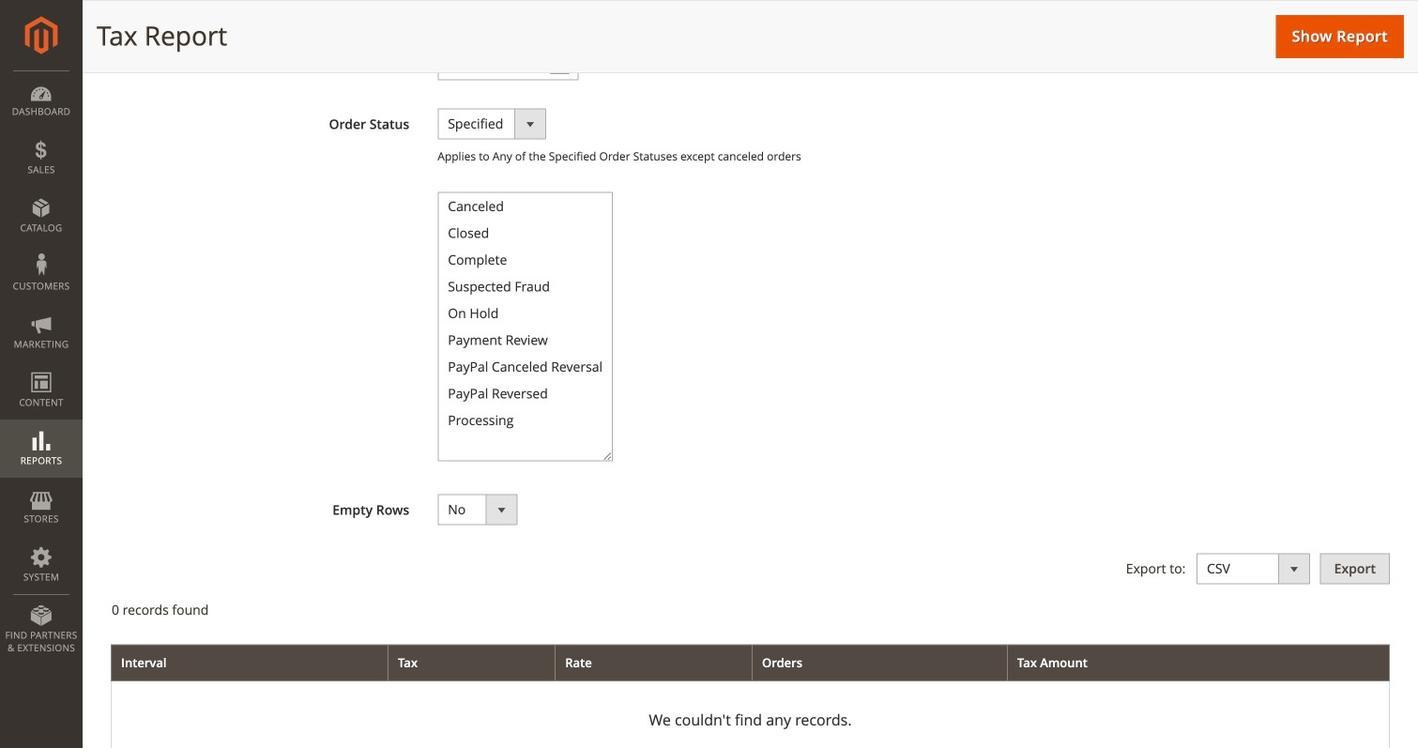 Task type: locate. For each thing, give the bounding box(es) containing it.
menu bar
[[0, 70, 83, 664]]

magento admin panel image
[[25, 16, 58, 54]]

None text field
[[438, 49, 578, 80]]

None text field
[[438, 0, 578, 21]]



